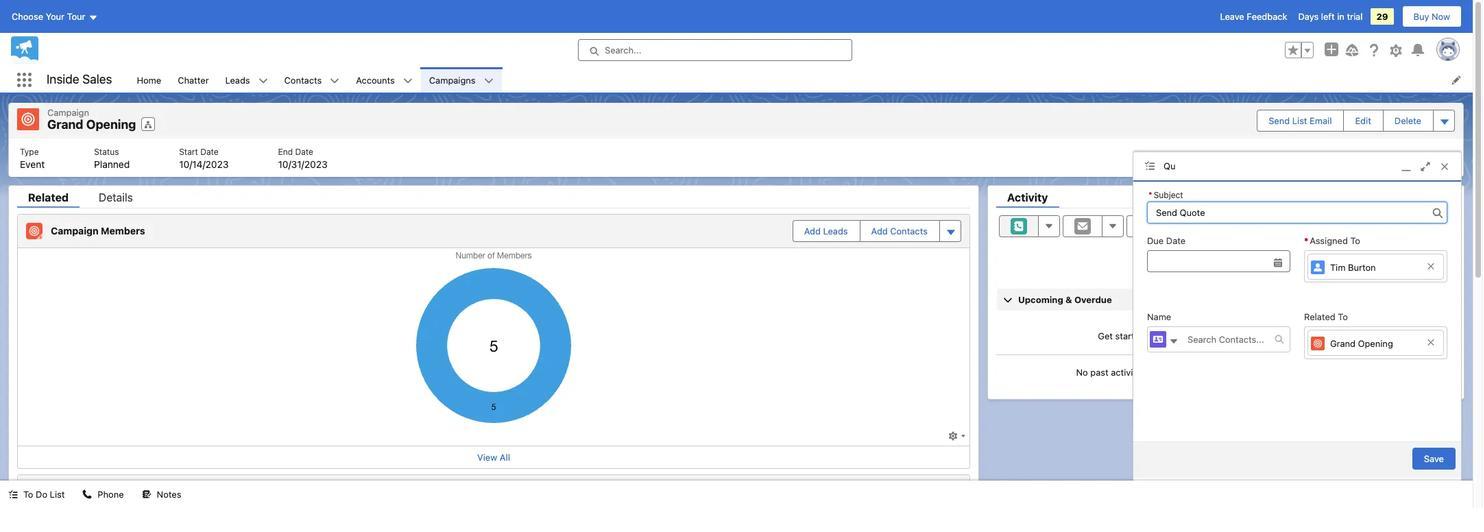 Task type: locate. For each thing, give the bounding box(es) containing it.
0 horizontal spatial grand opening
[[47, 117, 136, 132]]

0 horizontal spatial activities
[[1196, 317, 1233, 328]]

none text field inside qu dialog
[[1147, 250, 1290, 272]]

qu dialog
[[1133, 152, 1462, 481]]

list
[[129, 67, 1473, 93], [9, 138, 1463, 177]]

* for * subject
[[1148, 190, 1152, 200]]

search...
[[605, 45, 641, 56]]

None text field
[[1147, 201, 1447, 223]]

accounts list item
[[348, 67, 421, 93]]

leads link
[[217, 67, 258, 93]]

add inside 'button'
[[804, 225, 821, 236]]

2 horizontal spatial to
[[1350, 235, 1360, 246]]

1 horizontal spatial *
[[1304, 235, 1308, 246]]

text default image inside leads list item
[[258, 76, 268, 86]]

campaign
[[47, 107, 89, 118], [51, 225, 98, 236]]

search... button
[[578, 39, 852, 61]]

2 horizontal spatial date
[[1166, 235, 1186, 246]]

trial
[[1347, 11, 1363, 22]]

related down event
[[28, 191, 69, 203]]

0 vertical spatial activities
[[1343, 244, 1381, 255]]

0 horizontal spatial related
[[28, 191, 69, 203]]

1 horizontal spatial opening
[[1358, 338, 1393, 349]]

0 horizontal spatial opening
[[86, 117, 136, 132]]

1 horizontal spatial to
[[1338, 311, 1348, 322]]

no left the past
[[1076, 366, 1088, 377]]

related for related to
[[1304, 311, 1335, 322]]

days
[[1298, 11, 1319, 22]]

1 vertical spatial opening
[[1358, 338, 1393, 349]]

1 vertical spatial and
[[1207, 366, 1222, 377]]

1 vertical spatial activities
[[1196, 317, 1233, 328]]

0 horizontal spatial no
[[1076, 366, 1088, 377]]

0 vertical spatial grand opening
[[47, 117, 136, 132]]

1 horizontal spatial grand opening
[[1330, 338, 1393, 349]]

activities up email,
[[1196, 317, 1233, 328]]

list for the home link
[[9, 138, 1463, 177]]

date up 10/31/2023
[[295, 146, 313, 157]]

0 vertical spatial to
[[1350, 235, 1360, 246]]

2 add from the left
[[871, 225, 888, 236]]

• right tim
[[1356, 268, 1360, 279]]

name
[[1147, 311, 1171, 322]]

1 horizontal spatial no
[[1182, 317, 1194, 328]]

1 add from the left
[[804, 225, 821, 236]]

related inside "link"
[[28, 191, 69, 203]]

• down types
[[1415, 268, 1419, 279]]

grand up up
[[1330, 338, 1356, 349]]

Name text field
[[1179, 327, 1275, 352]]

text default image inside phone button
[[83, 490, 92, 499]]

opening up here.
[[1358, 338, 1393, 349]]

2 vertical spatial to
[[23, 489, 33, 500]]

collapse
[[1363, 268, 1399, 279]]

date inside "end date 10/31/2023"
[[295, 146, 313, 157]]

edit
[[1355, 115, 1371, 126]]

1 horizontal spatial text default image
[[83, 490, 92, 499]]

members
[[101, 225, 145, 236]]

text default image left do
[[8, 490, 18, 499]]

grand inside qu dialog
[[1330, 338, 1356, 349]]

list for leave feedback link
[[129, 67, 1473, 93]]

contacts inside button
[[890, 225, 928, 236]]

None text field
[[1147, 250, 1290, 272]]

1 horizontal spatial related
[[1304, 311, 1335, 322]]

1 horizontal spatial view
[[1422, 268, 1442, 279]]

influenced
[[51, 485, 101, 497]]

and left tasks
[[1207, 366, 1222, 377]]

home
[[137, 74, 161, 85]]

0 vertical spatial list
[[129, 67, 1473, 93]]

grand opening up status
[[47, 117, 136, 132]]

* left the assigned
[[1304, 235, 1308, 246]]

1 vertical spatial grand
[[1330, 338, 1356, 349]]

left
[[1321, 11, 1335, 22]]

leads
[[225, 74, 250, 85], [823, 225, 848, 236]]

text default image inside to do list button
[[8, 490, 18, 499]]

0 horizontal spatial view all link
[[477, 451, 510, 462]]

related link
[[17, 191, 80, 207]]

leads left the add contacts button
[[823, 225, 848, 236]]

grand
[[47, 117, 83, 132], [1330, 338, 1356, 349]]

list
[[1292, 115, 1307, 126], [50, 489, 65, 500]]

due date
[[1147, 235, 1186, 246]]

leads list item
[[217, 67, 276, 93]]

campaign down inside
[[47, 107, 89, 118]]

date right the due
[[1166, 235, 1186, 246]]

1 vertical spatial to
[[1338, 311, 1348, 322]]

choose your tour
[[12, 11, 85, 22]]

collapse all button
[[1362, 263, 1412, 285]]

0 vertical spatial campaign
[[47, 107, 89, 118]]

end
[[278, 146, 293, 157]]

due
[[1147, 235, 1164, 246]]

1 vertical spatial related
[[1304, 311, 1335, 322]]

0 horizontal spatial date
[[200, 146, 219, 157]]

date inside start date 10/14/2023
[[200, 146, 219, 157]]

text default image
[[330, 76, 340, 86], [8, 490, 18, 499], [83, 490, 92, 499]]

date
[[200, 146, 219, 157], [295, 146, 313, 157], [1166, 235, 1186, 246]]

add
[[804, 225, 821, 236], [871, 225, 888, 236]]

1 vertical spatial grand opening
[[1330, 338, 1393, 349]]

add inside button
[[871, 225, 888, 236]]

1 vertical spatial view
[[477, 451, 497, 462]]

0 vertical spatial *
[[1148, 190, 1152, 200]]

no for activities
[[1182, 317, 1194, 328]]

time
[[1303, 244, 1322, 255]]

and inside no activities to show. get started by sending an email, scheduling a task, and more.
[[1312, 330, 1328, 341]]

text default image inside notes button
[[142, 490, 151, 499]]

text default image left the phone
[[83, 490, 92, 499]]

1 horizontal spatial contacts
[[890, 225, 928, 236]]

1 vertical spatial list
[[50, 489, 65, 500]]

task,
[[1290, 330, 1310, 341]]

campaign down related "link" on the left top
[[51, 225, 98, 236]]

0 horizontal spatial leads
[[225, 74, 250, 85]]

* left subject at the top right
[[1148, 190, 1152, 200]]

text default image left accounts
[[330, 76, 340, 86]]

add leads button
[[793, 220, 859, 241]]

0 vertical spatial related
[[28, 191, 69, 203]]

no activities to show. get started by sending an email, scheduling a task, and more.
[[1098, 317, 1354, 341]]

notes
[[157, 489, 181, 500]]

0 vertical spatial contacts
[[284, 74, 322, 85]]

0 vertical spatial view all link
[[1421, 263, 1456, 285]]

0 vertical spatial and
[[1312, 330, 1328, 341]]

grand opening
[[47, 117, 136, 132], [1330, 338, 1393, 349]]

text default image
[[258, 76, 268, 86], [403, 76, 413, 86], [484, 76, 493, 86], [1275, 334, 1284, 344], [1169, 336, 1179, 346], [142, 490, 151, 499]]

0 horizontal spatial and
[[1207, 366, 1222, 377]]

text default image left notes
[[142, 490, 151, 499]]

opening
[[86, 117, 136, 132], [1358, 338, 1393, 349]]

view all link
[[1421, 263, 1456, 285], [477, 451, 510, 462]]

1 horizontal spatial grand
[[1330, 338, 1356, 349]]

to
[[1236, 317, 1244, 328]]

opening up status
[[86, 117, 136, 132]]

text default image right campaigns at the left of page
[[484, 76, 493, 86]]

send list email
[[1269, 115, 1332, 126]]

contacts image
[[1150, 331, 1166, 348]]

date up 10/14/2023
[[200, 146, 219, 157]]

0 horizontal spatial to
[[23, 489, 33, 500]]

delete button
[[1383, 110, 1432, 131]]

activity link
[[996, 191, 1059, 207]]

campaign for campaign
[[47, 107, 89, 118]]

to do list
[[23, 489, 65, 500]]

text default image right accounts
[[403, 76, 413, 86]]

to left do
[[23, 489, 33, 500]]

buy now button
[[1402, 5, 1462, 27]]

list containing home
[[129, 67, 1473, 93]]

overdue
[[1074, 294, 1112, 305]]

activity.
[[1111, 366, 1143, 377]]

0 vertical spatial grand
[[47, 117, 83, 132]]

1 horizontal spatial list
[[1292, 115, 1307, 126]]

your
[[46, 11, 64, 22]]

0 horizontal spatial text default image
[[8, 490, 18, 499]]

0 horizontal spatial add
[[804, 225, 821, 236]]

*
[[1148, 190, 1152, 200], [1304, 235, 1308, 246]]

to right the assigned
[[1350, 235, 1360, 246]]

1 horizontal spatial leads
[[823, 225, 848, 236]]

1 horizontal spatial and
[[1312, 330, 1328, 341]]

0 vertical spatial no
[[1182, 317, 1194, 328]]

chatter
[[178, 74, 209, 85]]

more.
[[1330, 330, 1354, 341]]

a
[[1282, 330, 1287, 341]]

here.
[[1355, 366, 1376, 377]]

view all
[[477, 451, 510, 462]]

0 horizontal spatial list
[[50, 489, 65, 500]]

date for 10/14/2023
[[200, 146, 219, 157]]

buy
[[1413, 11, 1429, 22]]

1 vertical spatial list
[[9, 138, 1463, 177]]

influenced opportunities (6+)
[[51, 485, 193, 497]]

list inside button
[[50, 489, 65, 500]]

burton
[[1348, 262, 1376, 273]]

related inside qu dialog
[[1304, 311, 1335, 322]]

text default image inside accounts list item
[[403, 76, 413, 86]]

0 horizontal spatial *
[[1148, 190, 1152, 200]]

0 horizontal spatial contacts
[[284, 74, 322, 85]]

activities
[[1343, 244, 1381, 255], [1196, 317, 1233, 328]]

text default image left 'contacts' link
[[258, 76, 268, 86]]

opening inside qu dialog
[[1358, 338, 1393, 349]]

related up the task,
[[1304, 311, 1335, 322]]

grand down inside
[[47, 117, 83, 132]]

to up more.
[[1338, 311, 1348, 322]]

&
[[1066, 294, 1072, 305]]

• right "time"
[[1324, 244, 1328, 255]]

no up sending
[[1182, 317, 1194, 328]]

contacts list item
[[276, 67, 348, 93]]

grand opening up here.
[[1330, 338, 1393, 349]]

list right do
[[50, 489, 65, 500]]

leads right chatter
[[225, 74, 250, 85]]

list containing event
[[9, 138, 1463, 177]]

1 vertical spatial leads
[[823, 225, 848, 236]]

to inside to do list button
[[23, 489, 33, 500]]

group
[[1285, 42, 1314, 58]]

1 horizontal spatial add
[[871, 225, 888, 236]]

filters: all time • all activities • all types
[[1260, 244, 1425, 255]]

tim burton
[[1330, 262, 1376, 273]]

0 vertical spatial leads
[[225, 74, 250, 85]]

1 horizontal spatial view all link
[[1421, 263, 1456, 285]]

text default image right contacts "image"
[[1169, 336, 1179, 346]]

2 horizontal spatial text default image
[[330, 76, 340, 86]]

no inside no activities to show. get started by sending an email, scheduling a task, and more.
[[1182, 317, 1194, 328]]

contacts link
[[276, 67, 330, 93]]

0 horizontal spatial grand
[[47, 117, 83, 132]]

and right the task,
[[1312, 330, 1328, 341]]

1 vertical spatial campaign
[[51, 225, 98, 236]]

1 vertical spatial no
[[1076, 366, 1088, 377]]

1 vertical spatial contacts
[[890, 225, 928, 236]]

activities up burton
[[1343, 244, 1381, 255]]

buy now
[[1413, 11, 1450, 22]]

refresh • collapse all • view all
[[1321, 268, 1455, 279]]

0 vertical spatial list
[[1292, 115, 1307, 126]]

inside sales
[[47, 72, 112, 87]]

scheduling
[[1235, 330, 1280, 341]]

list right send
[[1292, 115, 1307, 126]]

subject
[[1154, 190, 1183, 200]]

1 vertical spatial *
[[1304, 235, 1308, 246]]

1 horizontal spatial date
[[295, 146, 313, 157]]

accounts
[[356, 74, 395, 85]]



Task type: vqa. For each thing, say whether or not it's contained in the screenshot.
the 'New'
no



Task type: describe. For each thing, give the bounding box(es) containing it.
add contacts
[[871, 225, 928, 236]]

leads inside 'button'
[[823, 225, 848, 236]]

home link
[[129, 67, 170, 93]]

days left in trial
[[1298, 11, 1363, 22]]

now
[[1432, 11, 1450, 22]]

campaigns
[[429, 74, 476, 85]]

activity
[[1007, 191, 1048, 203]]

date inside qu dialog
[[1166, 235, 1186, 246]]

campaigns list item
[[421, 67, 502, 93]]

text default image left the task,
[[1275, 334, 1284, 344]]

by
[[1147, 330, 1157, 341]]

accounts link
[[348, 67, 403, 93]]

event
[[20, 158, 45, 170]]

add for add contacts
[[871, 225, 888, 236]]

meetings
[[1166, 366, 1204, 377]]

date for 10/31/2023
[[295, 146, 313, 157]]

10/31/2023
[[278, 158, 327, 170]]

contacts inside list item
[[284, 74, 322, 85]]

add leads
[[804, 225, 848, 236]]

leads inside list item
[[225, 74, 250, 85]]

opportunities
[[103, 485, 169, 497]]

campaign members
[[51, 225, 145, 236]]

text default image for to do list
[[8, 490, 18, 499]]

details link
[[88, 191, 144, 207]]

add for add leads
[[804, 225, 821, 236]]

assigned to
[[1310, 235, 1360, 246]]

text default image inside campaigns list item
[[484, 76, 493, 86]]

0 vertical spatial opening
[[86, 117, 136, 132]]

planned
[[94, 158, 130, 170]]

grand opening link
[[1308, 330, 1444, 356]]

related to
[[1304, 311, 1348, 322]]

email,
[[1208, 330, 1232, 341]]

(6+)
[[172, 485, 193, 497]]

save button
[[1412, 447, 1456, 469]]

start date 10/14/2023
[[179, 146, 229, 170]]

grand opening inside qu dialog
[[1330, 338, 1393, 349]]

phone
[[98, 489, 124, 500]]

phone button
[[74, 481, 132, 508]]

tim burton link
[[1308, 254, 1444, 280]]

upcoming
[[1018, 294, 1063, 305]]

send
[[1269, 115, 1290, 126]]

related for related
[[28, 191, 69, 203]]

chatter link
[[170, 67, 217, 93]]

assigned
[[1310, 235, 1348, 246]]

status planned
[[94, 146, 130, 170]]

list inside button
[[1292, 115, 1307, 126]]

send list email button
[[1258, 110, 1343, 131]]

show
[[1317, 366, 1339, 377]]

show.
[[1246, 317, 1270, 328]]

leave feedback link
[[1220, 11, 1287, 22]]

1 vertical spatial view all link
[[477, 451, 510, 462]]

campaign for campaign members
[[51, 225, 98, 236]]

types
[[1402, 244, 1425, 255]]

tour
[[67, 11, 85, 22]]

past
[[1090, 366, 1108, 377]]

tasks
[[1224, 366, 1246, 377]]

refresh button
[[1320, 263, 1353, 285]]

in
[[1337, 11, 1344, 22]]

delete
[[1394, 115, 1421, 126]]

save
[[1424, 453, 1444, 464]]

end date 10/31/2023
[[278, 146, 327, 170]]

type event
[[20, 146, 45, 170]]

add contacts button
[[860, 220, 939, 241]]

as
[[1282, 366, 1292, 377]]

to for related to
[[1338, 311, 1348, 322]]

to for assigned to
[[1350, 235, 1360, 246]]

0 horizontal spatial view
[[477, 451, 497, 462]]

campaigns link
[[421, 67, 484, 93]]

• up collapse all button
[[1383, 244, 1387, 255]]

email
[[1310, 115, 1332, 126]]

get
[[1098, 330, 1113, 341]]

filters:
[[1260, 244, 1288, 255]]

text default image inside contacts list item
[[330, 76, 340, 86]]

qu
[[1164, 161, 1175, 172]]

type
[[20, 146, 39, 157]]

details
[[99, 191, 133, 203]]

text default image for phone
[[83, 490, 92, 499]]

upcoming & overdue
[[1018, 294, 1112, 305]]

sending
[[1160, 330, 1193, 341]]

* subject
[[1148, 190, 1183, 200]]

leave
[[1220, 11, 1244, 22]]

edit button
[[1344, 110, 1382, 131]]

1 horizontal spatial activities
[[1343, 244, 1381, 255]]

inside
[[47, 72, 79, 87]]

do
[[36, 489, 47, 500]]

* for *
[[1304, 235, 1308, 246]]

refresh
[[1321, 268, 1353, 279]]

choose your tour button
[[11, 5, 98, 27]]

campaign members link
[[51, 225, 151, 237]]

qu link
[[1133, 152, 1461, 181]]

notes button
[[133, 481, 190, 508]]

10/14/2023
[[179, 158, 229, 170]]

past
[[1145, 366, 1163, 377]]

status
[[94, 146, 119, 157]]

marked
[[1249, 366, 1280, 377]]

to do list button
[[0, 481, 73, 508]]

choose
[[12, 11, 43, 22]]

activities inside no activities to show. get started by sending an email, scheduling a task, and more.
[[1196, 317, 1233, 328]]

an
[[1195, 330, 1205, 341]]

tim
[[1330, 262, 1346, 273]]

0 vertical spatial view
[[1422, 268, 1442, 279]]

no for past
[[1076, 366, 1088, 377]]

feedback
[[1247, 11, 1287, 22]]



